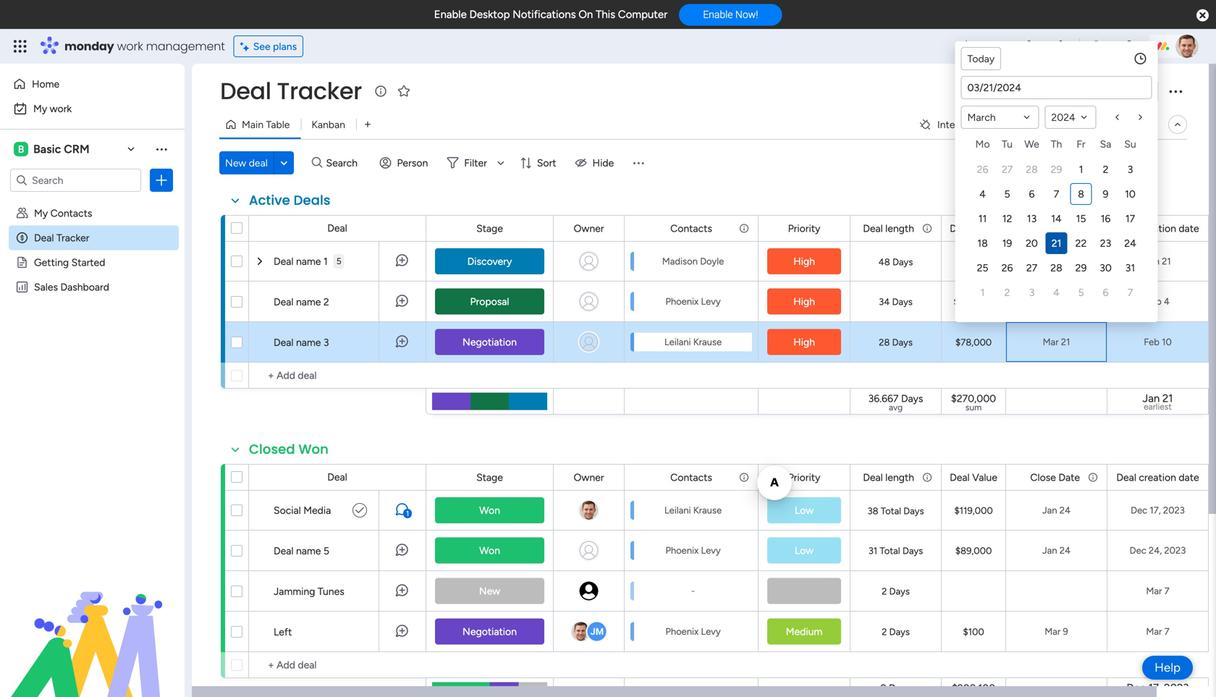 Task type: locate. For each thing, give the bounding box(es) containing it.
1 close date from the top
[[1031, 222, 1080, 235]]

31 for 31 total days
[[869, 545, 878, 557]]

deal creation date for active deals
[[1117, 222, 1199, 235]]

automate
[[1085, 118, 1130, 131]]

2 deal creation date from the top
[[1117, 471, 1199, 484]]

deal value field up 18
[[946, 220, 1001, 236]]

28 down 34
[[879, 337, 890, 348]]

0 vertical spatial close date field
[[1027, 220, 1084, 236]]

1 horizontal spatial 27
[[1027, 262, 1038, 274]]

deal up "dec 17, 2023"
[[1117, 471, 1137, 484]]

1 vertical spatial close
[[1031, 471, 1056, 484]]

date right "17"
[[1179, 222, 1199, 235]]

5 down 22 button
[[1078, 286, 1084, 299]]

work for my
[[50, 102, 72, 115]]

4 name from the top
[[296, 545, 321, 557]]

27 down tuesday element
[[1002, 163, 1013, 176]]

enable left 'now!'
[[703, 9, 733, 20]]

1 + add deal text field from the top
[[256, 367, 419, 384]]

34 days
[[879, 296, 913, 308]]

su
[[1125, 138, 1137, 150]]

1 vertical spatial close date
[[1031, 471, 1080, 484]]

my work link
[[9, 97, 176, 120]]

new
[[225, 157, 246, 169], [479, 585, 500, 597]]

1 vertical spatial my
[[34, 207, 48, 219]]

name up deal name 3
[[296, 296, 321, 308]]

2 name from the top
[[296, 296, 321, 308]]

0 vertical spatial dec
[[1131, 505, 1148, 516]]

options image down workspace options "image"
[[154, 173, 169, 188]]

0 horizontal spatial 9
[[1063, 626, 1068, 638]]

2 high from the top
[[794, 295, 815, 308]]

4 button up 11
[[972, 183, 994, 205]]

main
[[242, 118, 264, 131]]

dashboard
[[60, 281, 109, 293]]

0 vertical spatial 28 button
[[1021, 159, 1043, 180]]

my contacts
[[34, 207, 92, 219]]

monday
[[64, 38, 114, 54]]

0 vertical spatial stage field
[[473, 220, 507, 236]]

1 vertical spatial deal creation date
[[1117, 471, 1199, 484]]

2 levy from the top
[[701, 545, 721, 556]]

3 button down sunday element
[[1120, 159, 1141, 180]]

column information image for first contacts field from the bottom
[[739, 472, 750, 483]]

Stage field
[[473, 220, 507, 236], [473, 470, 507, 485]]

2 contacts field from the top
[[667, 470, 716, 485]]

length for second 'deal length' field from the bottom
[[886, 222, 914, 235]]

march
[[968, 111, 996, 123]]

1 low from the top
[[795, 504, 814, 517]]

1 vertical spatial deal length field
[[860, 470, 918, 485]]

won inside field
[[299, 440, 329, 459]]

invite / 1 button
[[1087, 80, 1158, 103]]

3 for bottommost 3 button
[[1029, 286, 1035, 299]]

this
[[596, 8, 615, 21]]

5 button up 12 button
[[997, 183, 1018, 205]]

2 horizontal spatial 28
[[1051, 262, 1063, 274]]

1
[[1148, 85, 1152, 97], [1079, 163, 1083, 176], [324, 255, 328, 268], [981, 286, 985, 299], [406, 509, 409, 518]]

close
[[1031, 222, 1056, 235], [1031, 471, 1056, 484]]

7 button left the 8
[[1046, 183, 1068, 205]]

tracker up getting started
[[56, 232, 89, 244]]

feb for feb 10
[[1144, 336, 1160, 348]]

29 button left 30
[[1070, 257, 1092, 279]]

26 button down monday 'element'
[[972, 159, 994, 180]]

1 vertical spatial 6
[[1103, 286, 1109, 299]]

deal creation date up "dec 17, 2023"
[[1117, 471, 1199, 484]]

1 levy from the top
[[701, 296, 721, 307]]

Close Date field
[[1027, 220, 1084, 236], [1027, 470, 1084, 485]]

1 vertical spatial 26
[[1002, 262, 1013, 274]]

0 vertical spatial 7 button
[[1046, 183, 1068, 205]]

deal length for second 'deal length' field from the bottom
[[863, 222, 914, 235]]

2 vertical spatial high
[[794, 336, 815, 348]]

workspace image
[[14, 141, 28, 157]]

2 deal creation date field from the top
[[1113, 470, 1203, 485]]

2 owner from the top
[[574, 471, 604, 484]]

work
[[117, 38, 143, 54], [50, 102, 72, 115]]

7 left the 8
[[1054, 188, 1059, 200]]

0 vertical spatial /
[[1141, 85, 1145, 97]]

deal tracker up 'table'
[[220, 75, 362, 107]]

1 close from the top
[[1031, 222, 1056, 235]]

$78,000
[[956, 337, 992, 348]]

on
[[579, 8, 593, 21]]

1 leilani from the top
[[665, 336, 691, 348]]

0 vertical spatial 28
[[1026, 163, 1038, 176]]

5
[[1005, 188, 1010, 200], [336, 256, 341, 266], [1078, 286, 1084, 299], [324, 545, 329, 557]]

1 owner field from the top
[[570, 220, 608, 236]]

earliest
[[1144, 401, 1172, 412]]

4 button down 21 button
[[1046, 282, 1068, 303]]

select product image
[[13, 39, 28, 54]]

deal
[[220, 75, 271, 107], [327, 222, 347, 234], [863, 222, 883, 235], [950, 222, 970, 235], [1117, 222, 1137, 235], [34, 232, 54, 244], [274, 255, 294, 268], [274, 296, 294, 308], [274, 336, 294, 349], [327, 471, 347, 483], [863, 471, 883, 484], [950, 471, 970, 484], [1117, 471, 1137, 484], [274, 545, 294, 557]]

column information image
[[922, 223, 933, 234], [739, 472, 750, 483], [922, 472, 933, 483], [1087, 472, 1099, 483]]

1 vertical spatial 29
[[1076, 262, 1087, 274]]

2 value from the top
[[972, 471, 998, 484]]

23 button
[[1095, 232, 1117, 254]]

Deal Value field
[[946, 220, 1001, 236], [946, 470, 1001, 485]]

deal length field up 38 total days
[[860, 470, 918, 485]]

creation right "17"
[[1139, 222, 1176, 235]]

getting
[[34, 256, 69, 269]]

total for 31
[[880, 545, 900, 557]]

21 for jan 21
[[1162, 256, 1171, 267]]

1 vertical spatial priority
[[788, 471, 821, 484]]

phoenix levy for high
[[666, 296, 721, 307]]

19
[[1003, 237, 1012, 249]]

deal length up 48 at top
[[863, 222, 914, 235]]

jan 21 earliest
[[1143, 392, 1173, 412]]

1 vertical spatial 9
[[1063, 626, 1068, 638]]

1 deal creation date from the top
[[1117, 222, 1199, 235]]

0 vertical spatial levy
[[701, 296, 721, 307]]

1 vertical spatial 6 button
[[1095, 282, 1117, 303]]

1 horizontal spatial tracker
[[277, 75, 362, 107]]

management
[[146, 38, 225, 54]]

date up "dec 17, 2023"
[[1179, 471, 1199, 484]]

Date field
[[962, 77, 1152, 98]]

9
[[1103, 188, 1109, 200], [1063, 626, 1068, 638]]

feb 4
[[1146, 296, 1170, 307]]

invite members image
[[1023, 39, 1038, 54]]

1 vertical spatial 2023
[[1165, 545, 1186, 556]]

deal down deals
[[327, 222, 347, 234]]

2 date from the top
[[1179, 471, 1199, 484]]

deal left 11
[[950, 222, 970, 235]]

phoenix levy up -
[[666, 545, 721, 556]]

0 horizontal spatial options image
[[154, 173, 169, 188]]

26 down monday 'element'
[[977, 163, 989, 176]]

0 vertical spatial phoenix levy
[[666, 296, 721, 307]]

tunes
[[318, 585, 344, 598]]

1 vertical spatial close date field
[[1027, 470, 1084, 485]]

1 vertical spatial deal value
[[950, 471, 998, 484]]

home
[[32, 78, 60, 90]]

name up deal name 2
[[296, 255, 321, 268]]

phoenix down madison
[[666, 296, 699, 307]]

dec for dec 24, 2023
[[1130, 545, 1147, 556]]

2 phoenix levy from the top
[[666, 545, 721, 556]]

phoenix for won
[[666, 545, 699, 556]]

29
[[1051, 163, 1062, 176], [1076, 262, 1087, 274]]

31
[[1126, 262, 1135, 274], [869, 545, 878, 557]]

deal tracker down my contacts
[[34, 232, 89, 244]]

25
[[977, 262, 989, 274]]

row group
[[971, 157, 1143, 305]]

9 inside button
[[1103, 188, 1109, 200]]

0 vertical spatial won
[[299, 440, 329, 459]]

deal creation date field up jan 21
[[1113, 220, 1203, 236]]

0 vertical spatial 26 button
[[972, 159, 994, 180]]

deal length field up 48 at top
[[860, 220, 918, 236]]

0 horizontal spatial work
[[50, 102, 72, 115]]

1 jan 24 from the top
[[1043, 505, 1071, 516]]

4 down jan 21
[[1164, 296, 1170, 307]]

6 button up 13 button
[[1021, 183, 1043, 205]]

2 deal length field from the top
[[860, 470, 918, 485]]

2 enable from the left
[[703, 9, 733, 20]]

0 vertical spatial contacts
[[50, 207, 92, 219]]

1 phoenix from the top
[[666, 296, 699, 307]]

list box
[[0, 198, 185, 495]]

2 vertical spatial 24
[[1060, 545, 1071, 556]]

1 owner from the top
[[574, 222, 604, 235]]

2 horizontal spatial 1 button
[[1070, 159, 1092, 180]]

1 button
[[1070, 159, 1092, 180], [972, 282, 994, 303], [379, 490, 426, 531]]

deal creation date field up "dec 17, 2023"
[[1113, 470, 1203, 485]]

enable now!
[[703, 9, 758, 20]]

1 vertical spatial jan 24
[[1043, 545, 1071, 556]]

deal
[[249, 157, 268, 169]]

3 name from the top
[[296, 336, 321, 349]]

2 deal value field from the top
[[946, 470, 1001, 485]]

2 priority from the top
[[788, 471, 821, 484]]

5 button
[[997, 183, 1018, 205], [334, 241, 344, 282], [1070, 282, 1092, 303]]

10 up "17"
[[1125, 188, 1136, 200]]

31 for 31
[[1126, 262, 1135, 274]]

0 vertical spatial owner field
[[570, 220, 608, 236]]

27 button down 20
[[1021, 257, 1043, 279]]

13
[[1027, 213, 1037, 225]]

enable inside enable now! button
[[703, 9, 733, 20]]

column information image for second 'deal length' field from the bottom
[[922, 223, 933, 234]]

enable left desktop
[[434, 8, 467, 21]]

dapulse close image
[[1197, 8, 1209, 23]]

2023 right 17,
[[1163, 505, 1185, 516]]

0 vertical spatial 29 button
[[1046, 159, 1068, 180]]

0 vertical spatial stage
[[476, 222, 503, 235]]

1 vertical spatial tracker
[[56, 232, 89, 244]]

new inside button
[[225, 157, 246, 169]]

work down home on the top of page
[[50, 102, 72, 115]]

options image
[[1167, 83, 1185, 100], [154, 173, 169, 188]]

contacts for first contacts field
[[671, 222, 712, 235]]

feb
[[1146, 296, 1162, 307], [1144, 336, 1160, 348]]

30
[[1100, 262, 1112, 274]]

2 mar 7 from the top
[[1146, 626, 1170, 638]]

4 down 21 button
[[1054, 286, 1060, 299]]

angle down image
[[281, 157, 288, 168]]

+ add deal text field down deal name 3
[[256, 367, 419, 384]]

0 vertical spatial value
[[972, 222, 998, 235]]

stage
[[476, 222, 503, 235], [476, 471, 503, 484]]

1 vertical spatial work
[[50, 102, 72, 115]]

date for closed won
[[1179, 471, 1199, 484]]

saturday element
[[1094, 135, 1118, 157]]

mar 7 up help in the right of the page
[[1146, 626, 1170, 638]]

close date for first 'close date' field from the bottom
[[1031, 471, 1080, 484]]

$270,000 sum
[[951, 392, 996, 413]]

3 button down 20
[[1021, 282, 1043, 303]]

feb for feb 4
[[1146, 296, 1162, 307]]

my
[[33, 102, 47, 115], [34, 207, 48, 219]]

1 deal value from the top
[[950, 222, 998, 235]]

1 priority field from the top
[[785, 220, 824, 236]]

work inside 'option'
[[50, 102, 72, 115]]

1 vertical spatial dec
[[1130, 545, 1147, 556]]

5 button right the deal name 1
[[334, 241, 344, 282]]

workspace options image
[[154, 142, 169, 156]]

5 button down 22 button
[[1070, 282, 1092, 303]]

tracker up the kanban
[[277, 75, 362, 107]]

29 button
[[1046, 159, 1068, 180], [1070, 257, 1092, 279]]

27 button down tuesday element
[[997, 159, 1018, 180]]

0 vertical spatial close
[[1031, 222, 1056, 235]]

deal creation date up jan 21
[[1117, 222, 1199, 235]]

deal down social
[[274, 545, 294, 557]]

enable for enable now!
[[703, 9, 733, 20]]

deal down deal name 2
[[274, 336, 294, 349]]

0 vertical spatial deal value field
[[946, 220, 1001, 236]]

mo
[[976, 138, 990, 150]]

7 down the dec 24, 2023
[[1165, 585, 1170, 597]]

social media
[[274, 504, 331, 517]]

28 button down 21 button
[[1046, 257, 1068, 279]]

my inside 'option'
[[33, 102, 47, 115]]

14 button
[[1046, 208, 1068, 230]]

mar 21
[[1043, 336, 1070, 348]]

0 vertical spatial options image
[[1167, 83, 1185, 100]]

23
[[1100, 237, 1112, 249]]

value up "$119,000"
[[972, 471, 998, 484]]

31 down 38
[[869, 545, 878, 557]]

1 krause from the top
[[693, 336, 722, 348]]

1 date from the top
[[1179, 222, 1199, 235]]

26 right 25 button
[[1002, 262, 1013, 274]]

date
[[1179, 222, 1199, 235], [1179, 471, 1199, 484]]

2023 for dec 24, 2023
[[1165, 545, 1186, 556]]

1 deal length from the top
[[863, 222, 914, 235]]

Search in workspace field
[[30, 172, 121, 189]]

name up jamming tunes
[[296, 545, 321, 557]]

0 vertical spatial 10
[[1125, 188, 1136, 200]]

1 horizontal spatial 4 button
[[1046, 282, 1068, 303]]

2 deal length from the top
[[863, 471, 914, 484]]

Contacts field
[[667, 220, 716, 236], [667, 470, 716, 485]]

10 inside button
[[1125, 188, 1136, 200]]

1 name from the top
[[296, 255, 321, 268]]

phoenix up -
[[666, 545, 699, 556]]

-
[[691, 585, 695, 597]]

2 krause from the top
[[693, 505, 722, 516]]

27 down 20
[[1027, 262, 1038, 274]]

2 button down saturday element on the top
[[1095, 159, 1117, 180]]

1 vertical spatial length
[[886, 471, 914, 484]]

2 days
[[882, 586, 910, 597], [882, 626, 910, 638], [881, 682, 911, 694]]

mar
[[1043, 336, 1059, 348], [1146, 585, 1162, 597], [1045, 626, 1061, 638], [1146, 626, 1162, 638]]

2 leilani krause from the top
[[665, 505, 722, 516]]

deal value field up "$119,000"
[[946, 470, 1001, 485]]

6 down 30 button
[[1103, 286, 1109, 299]]

2024 button
[[1045, 106, 1097, 129]]

0 vertical spatial 6 button
[[1021, 183, 1043, 205]]

1 vertical spatial high
[[794, 295, 815, 308]]

list box containing my contacts
[[0, 198, 185, 495]]

1 priority from the top
[[788, 222, 821, 235]]

29 button down thursday element
[[1046, 159, 1068, 180]]

21 inside jan 21 earliest
[[1163, 392, 1173, 405]]

0 vertical spatial low
[[795, 504, 814, 517]]

my for my contacts
[[34, 207, 48, 219]]

2023 right "24,"
[[1165, 545, 1186, 556]]

11
[[979, 213, 987, 225]]

2 vertical spatial 1 button
[[379, 490, 426, 531]]

0 vertical spatial negotiation
[[463, 336, 517, 348]]

2023
[[1163, 505, 1185, 516], [1165, 545, 1186, 556]]

4 up sunday element
[[1139, 118, 1145, 131]]

dec left 17,
[[1131, 505, 1148, 516]]

1 vertical spatial feb
[[1144, 336, 1160, 348]]

28 button
[[1021, 159, 1043, 180], [1046, 257, 1068, 279]]

1 horizontal spatial 6
[[1103, 286, 1109, 299]]

feb down feb 4
[[1144, 336, 1160, 348]]

v2 search image
[[312, 155, 323, 171]]

deal up 'media'
[[327, 471, 347, 483]]

deal value up "$119,000"
[[950, 471, 998, 484]]

3 down sunday element
[[1128, 163, 1133, 176]]

2 owner field from the top
[[570, 470, 608, 485]]

sales
[[34, 281, 58, 293]]

add time image
[[1133, 51, 1148, 66]]

1 horizontal spatial 3
[[1029, 286, 1035, 299]]

1 deal creation date field from the top
[[1113, 220, 1203, 236]]

deal value
[[950, 222, 998, 235], [950, 471, 998, 484]]

/ right invite
[[1141, 85, 1145, 97]]

1 vertical spatial priority field
[[785, 470, 824, 485]]

creation up "dec 17, 2023"
[[1139, 471, 1176, 484]]

deal tracker
[[220, 75, 362, 107], [34, 232, 89, 244]]

0 vertical spatial my
[[33, 102, 47, 115]]

close date for second 'close date' field from the bottom of the page
[[1031, 222, 1080, 235]]

2 low from the top
[[795, 544, 814, 557]]

0 horizontal spatial deal tracker
[[34, 232, 89, 244]]

1 vertical spatial value
[[972, 471, 998, 484]]

media
[[304, 504, 331, 517]]

Priority field
[[785, 220, 824, 236], [785, 470, 824, 485]]

1 horizontal spatial 31
[[1126, 262, 1135, 274]]

2 jan 24 from the top
[[1043, 545, 1071, 556]]

0 horizontal spatial tracker
[[56, 232, 89, 244]]

deal up deal name 2
[[274, 255, 294, 268]]

Active Deals field
[[245, 191, 334, 210]]

length up 38 total days
[[886, 471, 914, 484]]

1 vertical spatial creation
[[1139, 471, 1176, 484]]

phoenix down -
[[666, 626, 699, 638]]

2 leilani from the top
[[665, 505, 691, 516]]

0 vertical spatial length
[[886, 222, 914, 235]]

2 deal value from the top
[[950, 471, 998, 484]]

1 enable from the left
[[434, 8, 467, 21]]

1 vertical spatial + add deal text field
[[256, 657, 419, 674]]

madison doyle
[[662, 256, 724, 267]]

7 button
[[1046, 183, 1068, 205], [1120, 282, 1141, 303]]

0 vertical spatial deal value
[[950, 222, 998, 235]]

enable desktop notifications on this computer
[[434, 8, 668, 21]]

Deal length field
[[860, 220, 918, 236], [860, 470, 918, 485]]

3 phoenix levy from the top
[[666, 626, 721, 638]]

terry turtle image
[[1176, 35, 1199, 58]]

2 phoenix from the top
[[666, 545, 699, 556]]

0 horizontal spatial 28
[[879, 337, 890, 348]]

1 creation from the top
[[1139, 222, 1176, 235]]

24 inside 24 button
[[1125, 237, 1137, 249]]

5 up 12 button
[[1005, 188, 1010, 200]]

1 date from the top
[[1059, 222, 1080, 235]]

1 vertical spatial leilani
[[665, 505, 691, 516]]

3
[[1128, 163, 1133, 176], [1029, 286, 1035, 299], [324, 336, 329, 349]]

6 up 13 button
[[1029, 188, 1035, 200]]

close date
[[1031, 222, 1080, 235], [1031, 471, 1080, 484]]

0 horizontal spatial 1 button
[[379, 490, 426, 531]]

Deal creation date field
[[1113, 220, 1203, 236], [1113, 470, 1203, 485]]

column information image for second 'deal length' field from the top of the page
[[922, 472, 933, 483]]

0 vertical spatial 2023
[[1163, 505, 1185, 516]]

work right monday in the top of the page
[[117, 38, 143, 54]]

12
[[1003, 213, 1012, 225]]

2 stage field from the top
[[473, 470, 507, 485]]

31 right 30 button
[[1126, 262, 1135, 274]]

value
[[972, 222, 998, 235], [972, 471, 998, 484]]

1 value from the top
[[972, 222, 998, 235]]

sa
[[1100, 138, 1112, 150]]

deal creation date
[[1117, 222, 1199, 235], [1117, 471, 1199, 484]]

deal up 48 at top
[[863, 222, 883, 235]]

next image
[[1135, 111, 1146, 123]]

0 vertical spatial deal tracker
[[220, 75, 362, 107]]

grid
[[971, 135, 1143, 305]]

2 close date field from the top
[[1027, 470, 1084, 485]]

phoenix
[[666, 296, 699, 307], [666, 545, 699, 556], [666, 626, 699, 638]]

plans
[[273, 40, 297, 52]]

2 button right $122,000
[[997, 282, 1018, 303]]

wednesday element
[[1020, 135, 1044, 157]]

0 horizontal spatial 10
[[1125, 188, 1136, 200]]

dec 24, 2023
[[1130, 545, 1186, 556]]

29 left 30
[[1076, 262, 1087, 274]]

10
[[1125, 188, 1136, 200], [1162, 336, 1172, 348]]

new for new
[[479, 585, 500, 597]]

collapse board header image
[[1172, 119, 1184, 130]]

31 inside button
[[1126, 262, 1135, 274]]

value up 18
[[972, 222, 998, 235]]

help image
[[1122, 39, 1137, 54]]

2 creation from the top
[[1139, 471, 1176, 484]]

1 vertical spatial 4 button
[[1046, 282, 1068, 303]]

deal creation date field for won
[[1113, 470, 1203, 485]]

2 date from the top
[[1059, 471, 1080, 484]]

days inside 36.667 days avg
[[901, 392, 923, 405]]

option
[[0, 200, 185, 203]]

0 horizontal spatial new
[[225, 157, 246, 169]]

/ inside button
[[1141, 85, 1145, 97]]

2 + add deal text field from the top
[[256, 657, 419, 674]]

2 length from the top
[[886, 471, 914, 484]]

options image up collapse board header image
[[1167, 83, 1185, 100]]

public dashboard image
[[15, 280, 29, 294]]

1 vertical spatial date
[[1179, 471, 1199, 484]]

Owner field
[[570, 220, 608, 236], [570, 470, 608, 485]]

2 vertical spatial phoenix levy
[[666, 626, 721, 638]]

deal name 1
[[274, 255, 328, 268]]

priority
[[788, 222, 821, 235], [788, 471, 821, 484]]

2 close date from the top
[[1031, 471, 1080, 484]]

1 vertical spatial /
[[1133, 118, 1137, 131]]

1 vertical spatial owner
[[574, 471, 604, 484]]

+ Add deal text field
[[256, 367, 419, 384], [256, 657, 419, 674]]

search everything image
[[1090, 39, 1105, 54]]

menu image
[[631, 156, 646, 170]]

1 leilani krause from the top
[[665, 336, 722, 348]]

0 horizontal spatial 27
[[1002, 163, 1013, 176]]

28 down "wednesday" element
[[1026, 163, 1038, 176]]

activity button
[[1001, 80, 1081, 103]]

1 length from the top
[[886, 222, 914, 235]]

jan 24
[[1043, 505, 1071, 516], [1043, 545, 1071, 556]]

low
[[795, 504, 814, 517], [795, 544, 814, 557]]

phoenix levy
[[666, 296, 721, 307], [666, 545, 721, 556], [666, 626, 721, 638]]

2 vertical spatial levy
[[701, 626, 721, 638]]

deal creation date for closed won
[[1117, 471, 1199, 484]]

high
[[794, 255, 815, 268], [794, 295, 815, 308], [794, 336, 815, 348]]

0 vertical spatial deal length field
[[860, 220, 918, 236]]

deal name 3
[[274, 336, 329, 349]]

1 phoenix levy from the top
[[666, 296, 721, 307]]

26 button right 25 button
[[997, 257, 1018, 279]]

1 vertical spatial stage field
[[473, 470, 507, 485]]

1 vertical spatial deal creation date field
[[1113, 470, 1203, 485]]

0 vertical spatial 31
[[1126, 262, 1135, 274]]

name down deal name 2
[[296, 336, 321, 349]]

deal right 16
[[1117, 222, 1137, 235]]

6 button down 30 button
[[1095, 282, 1117, 303]]

7 button down 31 button
[[1120, 282, 1141, 303]]

3 down deal name 2
[[324, 336, 329, 349]]



Task type: vqa. For each thing, say whether or not it's contained in the screenshot.
the bottom 7 button
yes



Task type: describe. For each thing, give the bounding box(es) containing it.
jan 21
[[1145, 256, 1171, 267]]

1 horizontal spatial 10
[[1162, 336, 1172, 348]]

fr
[[1077, 138, 1086, 150]]

0 vertical spatial 27
[[1002, 163, 1013, 176]]

1 vertical spatial 3 button
[[1021, 282, 1043, 303]]

/ for 4
[[1133, 118, 1137, 131]]

lottie animation element
[[0, 551, 185, 697]]

12 button
[[997, 208, 1018, 230]]

integrate button
[[913, 109, 1053, 140]]

18
[[978, 237, 988, 249]]

2 horizontal spatial 5 button
[[1070, 282, 1092, 303]]

5 right the deal name 1
[[336, 256, 341, 266]]

my for my work
[[33, 102, 47, 115]]

1 horizontal spatial 28 button
[[1046, 257, 1068, 279]]

workspace selection element
[[14, 140, 92, 158]]

0 vertical spatial tracker
[[277, 75, 362, 107]]

tu
[[1002, 138, 1013, 150]]

home link
[[9, 72, 176, 96]]

1 close date field from the top
[[1027, 220, 1084, 236]]

date for second 'close date' field from the bottom of the page
[[1059, 222, 1080, 235]]

1 horizontal spatial 29 button
[[1070, 257, 1092, 279]]

levy for high
[[701, 296, 721, 307]]

48 days
[[879, 256, 913, 268]]

basic
[[33, 142, 61, 156]]

previous image
[[1112, 111, 1123, 123]]

add view image
[[365, 119, 371, 130]]

1 stage field from the top
[[473, 220, 507, 236]]

38 total days
[[868, 505, 924, 517]]

phoenix for high
[[666, 296, 699, 307]]

2023 for dec 17, 2023
[[1163, 505, 1185, 516]]

5 up tunes
[[324, 545, 329, 557]]

date for active deals
[[1179, 222, 1199, 235]]

28 for the right 28 button
[[1051, 262, 1063, 274]]

9 button
[[1095, 183, 1117, 205]]

sort button
[[514, 151, 565, 174]]

10 button
[[1120, 183, 1141, 205]]

21 for jan 21 earliest
[[1163, 392, 1173, 405]]

31 total days
[[869, 545, 923, 557]]

22
[[1076, 237, 1087, 249]]

24 button
[[1120, 232, 1141, 254]]

4 up 11
[[980, 188, 986, 200]]

name for 5
[[296, 545, 321, 557]]

medium
[[786, 626, 823, 638]]

17,
[[1150, 505, 1161, 516]]

invite
[[1114, 85, 1139, 97]]

2 vertical spatial won
[[479, 544, 500, 557]]

new for new deal
[[225, 157, 246, 169]]

0 vertical spatial 2 days
[[882, 586, 910, 597]]

total for 38
[[881, 505, 901, 517]]

discovery
[[467, 255, 512, 268]]

14
[[1051, 213, 1062, 225]]

creation for closed won
[[1139, 471, 1176, 484]]

1 vertical spatial 2 days
[[882, 626, 910, 638]]

getting started
[[34, 256, 105, 269]]

2024
[[1052, 111, 1076, 123]]

1 vertical spatial options image
[[154, 173, 169, 188]]

mar 9
[[1045, 626, 1068, 638]]

avg
[[889, 402, 903, 413]]

priority for first priority field from the bottom
[[788, 471, 821, 484]]

1 horizontal spatial deal tracker
[[220, 75, 362, 107]]

lottie animation image
[[0, 551, 185, 697]]

3 levy from the top
[[701, 626, 721, 638]]

$270,000
[[951, 392, 996, 405]]

grid containing mo
[[971, 135, 1143, 305]]

0 horizontal spatial 7 button
[[1046, 183, 1068, 205]]

28 for the topmost 28 button
[[1026, 163, 1038, 176]]

thursday element
[[1044, 135, 1069, 157]]

computer
[[618, 8, 668, 21]]

6 for left 6 button
[[1029, 188, 1035, 200]]

1 horizontal spatial 7 button
[[1120, 282, 1141, 303]]

17 button
[[1120, 208, 1141, 230]]

1 vertical spatial won
[[479, 504, 500, 517]]

deal creation date field for deals
[[1113, 220, 1203, 236]]

left
[[274, 626, 292, 638]]

3 high from the top
[[794, 336, 815, 348]]

11 button
[[972, 208, 994, 230]]

name for 2
[[296, 296, 321, 308]]

new deal
[[225, 157, 268, 169]]

1 vertical spatial 1 button
[[972, 282, 994, 303]]

b
[[18, 143, 24, 155]]

name for 1
[[296, 255, 321, 268]]

automate / 4
[[1085, 118, 1145, 131]]

7 down 31 button
[[1128, 286, 1133, 299]]

active deals
[[249, 191, 331, 210]]

update feed image
[[991, 39, 1006, 54]]

22 button
[[1070, 232, 1092, 254]]

0 horizontal spatial 6 button
[[1021, 183, 1043, 205]]

2 vertical spatial 28
[[879, 337, 890, 348]]

basic crm
[[33, 142, 89, 156]]

6 for the right 6 button
[[1103, 286, 1109, 299]]

21 button
[[1046, 232, 1068, 254]]

1 deal length field from the top
[[860, 220, 918, 236]]

hide
[[593, 157, 614, 169]]

show board description image
[[372, 84, 389, 98]]

deal name 2
[[274, 296, 329, 308]]

feb 10
[[1144, 336, 1172, 348]]

0 vertical spatial 27 button
[[997, 159, 1018, 180]]

monday element
[[971, 135, 995, 157]]

1 high from the top
[[794, 255, 815, 268]]

0 horizontal spatial 29 button
[[1046, 159, 1068, 180]]

Deal Tracker field
[[216, 75, 366, 107]]

deals
[[294, 191, 331, 210]]

16 button
[[1095, 208, 1117, 230]]

sunday element
[[1118, 135, 1143, 157]]

date for first 'close date' field from the bottom
[[1059, 471, 1080, 484]]

2 vertical spatial 2 days
[[881, 682, 911, 694]]

social
[[274, 504, 301, 517]]

1 horizontal spatial 6 button
[[1095, 282, 1117, 303]]

proposal
[[470, 295, 509, 308]]

length for second 'deal length' field from the top of the page
[[886, 471, 914, 484]]

17
[[1126, 213, 1135, 225]]

1 stage from the top
[[476, 222, 503, 235]]

0 vertical spatial 3 button
[[1120, 159, 1141, 180]]

add to favorites image
[[397, 84, 411, 98]]

1 contacts field from the top
[[667, 220, 716, 236]]

Search field
[[323, 153, 366, 173]]

38
[[868, 505, 879, 517]]

deal down the deal name 1
[[274, 296, 294, 308]]

see
[[253, 40, 271, 52]]

jamming tunes
[[274, 585, 344, 598]]

0 vertical spatial 26
[[977, 163, 989, 176]]

desktop
[[470, 8, 510, 21]]

enable for enable desktop notifications on this computer
[[434, 8, 467, 21]]

2 negotiation from the top
[[463, 626, 517, 638]]

tuesday element
[[995, 135, 1020, 157]]

2 stage from the top
[[476, 471, 503, 484]]

contacts for first contacts field from the bottom
[[671, 471, 712, 484]]

3 for top 3 button
[[1128, 163, 1133, 176]]

phoenix levy for won
[[666, 545, 721, 556]]

19 button
[[997, 232, 1018, 254]]

column information image
[[739, 223, 750, 234]]

my work option
[[9, 97, 176, 120]]

1 vertical spatial 26 button
[[997, 257, 1018, 279]]

deal up "$119,000"
[[950, 471, 970, 484]]

help button
[[1143, 656, 1193, 680]]

deal name 5
[[274, 545, 329, 557]]

/ for 1
[[1141, 85, 1145, 97]]

20 button
[[1021, 232, 1043, 254]]

levy for won
[[701, 545, 721, 556]]

jan inside jan 21 earliest
[[1143, 392, 1160, 405]]

monday work management
[[64, 38, 225, 54]]

notifications image
[[959, 39, 974, 54]]

2 close from the top
[[1031, 471, 1056, 484]]

0 horizontal spatial 5 button
[[334, 241, 344, 282]]

deal up main
[[220, 75, 271, 107]]

table
[[266, 118, 290, 131]]

deal up getting
[[34, 232, 54, 244]]

monday marketplace image
[[1055, 39, 1069, 54]]

active
[[249, 191, 290, 210]]

main table
[[242, 118, 290, 131]]

1 horizontal spatial 2 button
[[1095, 159, 1117, 180]]

1 vertical spatial 27 button
[[1021, 257, 1043, 279]]

1 mar 7 from the top
[[1146, 585, 1170, 597]]

1 horizontal spatial 26
[[1002, 262, 1013, 274]]

new deal button
[[219, 151, 274, 174]]

1 vertical spatial deal tracker
[[34, 232, 89, 244]]

jamming
[[274, 585, 315, 598]]

name for 3
[[296, 336, 321, 349]]

7 up help in the right of the page
[[1165, 626, 1170, 638]]

1 vertical spatial 27
[[1027, 262, 1038, 274]]

enable now! button
[[679, 4, 782, 26]]

home option
[[9, 72, 176, 96]]

priority for 1st priority field
[[788, 222, 821, 235]]

doyle
[[700, 256, 724, 267]]

0 vertical spatial 1 button
[[1070, 159, 1092, 180]]

creation for active deals
[[1139, 222, 1176, 235]]

Closed Won field
[[245, 440, 332, 459]]

dec 17, 2023
[[1131, 505, 1185, 516]]

$89,000
[[955, 545, 992, 557]]

filter
[[464, 157, 487, 169]]

$119,000
[[954, 505, 993, 517]]

1 negotiation from the top
[[463, 336, 517, 348]]

public board image
[[15, 256, 29, 269]]

1 horizontal spatial 5 button
[[997, 183, 1018, 205]]

0 vertical spatial 29
[[1051, 163, 1062, 176]]

closed
[[249, 440, 295, 459]]

15 button
[[1070, 208, 1092, 230]]

started
[[71, 256, 105, 269]]

closed won
[[249, 440, 329, 459]]

friday element
[[1069, 135, 1094, 157]]

person button
[[374, 151, 437, 174]]

sum
[[966, 402, 982, 413]]

3 phoenix from the top
[[666, 626, 699, 638]]

row group containing 26
[[971, 157, 1143, 305]]

help
[[1155, 660, 1181, 675]]

work for monday
[[117, 38, 143, 54]]

deal up 38
[[863, 471, 883, 484]]

21 for mar 21
[[1061, 336, 1070, 348]]

36.667 days avg
[[869, 392, 923, 413]]

dec for dec 17, 2023
[[1131, 505, 1148, 516]]

1 vertical spatial 24
[[1060, 505, 1071, 516]]

0 vertical spatial 4 button
[[972, 183, 994, 205]]

1 vertical spatial 2 button
[[997, 282, 1018, 303]]

34
[[879, 296, 890, 308]]

0 horizontal spatial 26 button
[[972, 159, 994, 180]]

0 horizontal spatial 3
[[324, 336, 329, 349]]

crm
[[64, 142, 89, 156]]

column information image for first 'close date' field from the bottom
[[1087, 472, 1099, 483]]

arrow down image
[[492, 154, 510, 172]]

kanban
[[312, 118, 345, 131]]

1 deal value field from the top
[[946, 220, 1001, 236]]

now!
[[736, 9, 758, 20]]

21 inside 21 button
[[1052, 237, 1062, 249]]

2 priority field from the top
[[785, 470, 824, 485]]

deal length for second 'deal length' field from the top of the page
[[863, 471, 914, 484]]



